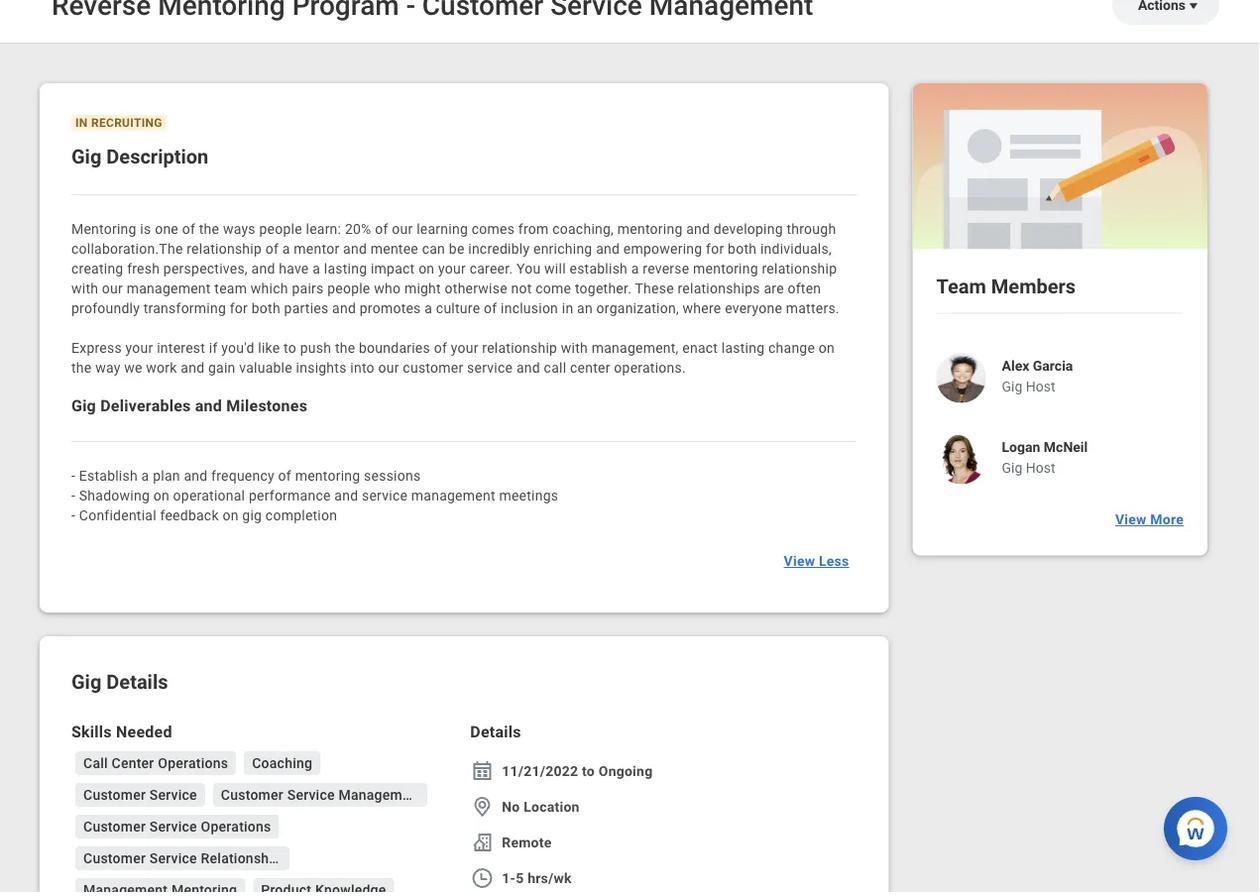 Task type: locate. For each thing, give the bounding box(es) containing it.
establish
[[570, 260, 628, 277]]

our inside express your interest if you'd like to push the boundaries of your relationship with management, enact lasting change on the way we work and gain valuable insights into our customer service and call center operations.
[[378, 360, 399, 376]]

view more button
[[1108, 500, 1192, 540]]

people left 'who'
[[328, 280, 371, 297]]

organization,
[[597, 300, 679, 316]]

insights
[[296, 360, 347, 376]]

location image
[[470, 796, 494, 819], [470, 796, 494, 819]]

1 horizontal spatial to
[[582, 763, 595, 780]]

everyone
[[725, 300, 783, 316]]

1 horizontal spatial lasting
[[722, 340, 765, 356]]

1 vertical spatial management
[[285, 851, 369, 867]]

1 vertical spatial management
[[411, 488, 496, 504]]

is
[[140, 221, 151, 237]]

milestones
[[226, 396, 308, 415]]

of up the customer
[[434, 340, 447, 356]]

these
[[635, 280, 674, 297]]

0 vertical spatial with
[[71, 280, 98, 297]]

host inside logan mcneil gig host
[[1026, 460, 1056, 476]]

a
[[282, 241, 290, 257], [313, 260, 320, 277], [632, 260, 639, 277], [425, 300, 433, 316], [141, 468, 149, 484]]

to inside express your interest if you'd like to push the boundaries of your relationship with management, enact lasting change on the way we work and gain valuable insights into our customer service and call center operations.
[[284, 340, 297, 356]]

0 vertical spatial both
[[728, 241, 757, 257]]

service down customer service operations button
[[150, 851, 197, 867]]

service down customer service button
[[150, 819, 197, 835]]

0 vertical spatial management
[[127, 280, 211, 297]]

shadowing
[[79, 488, 150, 504]]

gig down way
[[71, 396, 96, 415]]

mentee
[[371, 241, 419, 257]]

0 vertical spatial -
[[71, 468, 75, 484]]

relationship down the 'ways'
[[187, 241, 262, 257]]

mentoring up the performance
[[295, 468, 360, 484]]

recruiting
[[91, 116, 163, 130]]

alex garcia link
[[1002, 358, 1074, 374]]

0 horizontal spatial view
[[784, 553, 816, 570]]

operations up the relationship
[[201, 819, 271, 835]]

service right the customer
[[467, 360, 513, 376]]

and up which
[[252, 260, 275, 277]]

on right change
[[819, 340, 835, 356]]

service down sessions
[[362, 488, 408, 504]]

through
[[787, 221, 837, 237]]

customer
[[403, 360, 464, 376]]

0 horizontal spatial with
[[71, 280, 98, 297]]

0 vertical spatial details
[[106, 671, 168, 694]]

expected availability image
[[470, 867, 494, 891], [470, 867, 494, 891]]

1 horizontal spatial mentoring
[[618, 221, 683, 237]]

0 horizontal spatial relationship
[[187, 241, 262, 257]]

host down logan mcneil link
[[1026, 460, 1056, 476]]

service up customer service operations
[[150, 787, 197, 803]]

express your interest if you'd like to push the boundaries of your relationship with management, enact lasting change on the way we work and gain valuable insights into our customer service and call center operations.
[[71, 340, 839, 376]]

service for customer service relationship management
[[150, 851, 197, 867]]

our
[[392, 221, 413, 237], [102, 280, 123, 297], [378, 360, 399, 376]]

host down alex garcia link
[[1026, 379, 1056, 395]]

view left more
[[1116, 512, 1147, 528]]

2 horizontal spatial the
[[335, 340, 355, 356]]

a down the mentor
[[313, 260, 320, 277]]

for down team
[[230, 300, 248, 316]]

more
[[1151, 512, 1184, 528]]

1 vertical spatial for
[[230, 300, 248, 316]]

lasting down the mentor
[[324, 260, 367, 277]]

we
[[124, 360, 142, 376]]

gig
[[71, 145, 102, 168], [1002, 379, 1023, 395], [71, 396, 96, 415], [1002, 460, 1023, 476], [71, 671, 102, 694]]

0 vertical spatial lasting
[[324, 260, 367, 277]]

operations for call center operations
[[158, 755, 228, 772]]

description
[[106, 145, 209, 168]]

lasting down everyone
[[722, 340, 765, 356]]

view for gig description
[[784, 553, 816, 570]]

management inside customer service relationship management button
[[285, 851, 369, 867]]

lasting
[[324, 260, 367, 277], [722, 340, 765, 356]]

one
[[155, 221, 179, 237]]

1 horizontal spatial view
[[1116, 512, 1147, 528]]

1 vertical spatial -
[[71, 488, 75, 504]]

customer service management button
[[213, 784, 427, 807]]

management inside - establish a plan and frequency of mentoring sessions - shadowing on operational performance and service management meetings - confidential feedback on gig completion
[[411, 488, 496, 504]]

both down developing
[[728, 241, 757, 257]]

1 horizontal spatial management
[[411, 488, 496, 504]]

1 vertical spatial people
[[328, 280, 371, 297]]

for down developing
[[706, 241, 725, 257]]

our down boundaries
[[378, 360, 399, 376]]

1 vertical spatial with
[[561, 340, 588, 356]]

push
[[300, 340, 332, 356]]

1 vertical spatial lasting
[[722, 340, 765, 356]]

management inside mentoring is one of the ways people learn: 20% of our learning comes from coaching, mentoring and developing through collaboration.the relationship of a mentor and mentee can be incredibly enriching and empowering for both individuals, creating fresh perspectives, and have a lasting impact on your career. you will establish a reverse mentoring relationship with our management team which pairs people who might otherwise not come together. these relationships are often profoundly transforming for both parties and promotes a culture of inclusion in an organization, where everyone matters.
[[127, 280, 211, 297]]

and
[[687, 221, 710, 237], [343, 241, 367, 257], [596, 241, 620, 257], [252, 260, 275, 277], [332, 300, 356, 316], [181, 360, 205, 376], [517, 360, 540, 376], [195, 396, 222, 415], [184, 468, 208, 484], [335, 488, 358, 504]]

people up the mentor
[[259, 221, 302, 237]]

2 horizontal spatial mentoring
[[693, 260, 759, 277]]

management down sessions
[[411, 488, 496, 504]]

relationship
[[187, 241, 262, 257], [762, 260, 838, 277], [482, 340, 558, 356]]

together.
[[575, 280, 632, 297]]

0 vertical spatial management
[[339, 787, 423, 803]]

promotes
[[360, 300, 421, 316]]

host inside alex garcia gig host
[[1026, 379, 1056, 395]]

boundaries
[[359, 340, 430, 356]]

can
[[422, 241, 445, 257]]

2 - from the top
[[71, 488, 75, 504]]

your up we
[[126, 340, 153, 356]]

1-
[[502, 870, 516, 887]]

1 vertical spatial relationship
[[762, 260, 838, 277]]

1 horizontal spatial the
[[199, 221, 219, 237]]

0 vertical spatial service
[[467, 360, 513, 376]]

the
[[199, 221, 219, 237], [335, 340, 355, 356], [71, 360, 92, 376]]

0 vertical spatial host
[[1026, 379, 1056, 395]]

which
[[251, 280, 288, 297]]

of
[[182, 221, 195, 237], [375, 221, 388, 237], [266, 241, 279, 257], [484, 300, 497, 316], [434, 340, 447, 356], [278, 468, 292, 484]]

to left ongoing on the bottom of the page
[[582, 763, 595, 780]]

0 horizontal spatial for
[[230, 300, 248, 316]]

establish
[[79, 468, 138, 484]]

mentoring up relationships
[[693, 260, 759, 277]]

1 vertical spatial both
[[252, 300, 281, 316]]

2 vertical spatial relationship
[[482, 340, 558, 356]]

0 vertical spatial the
[[199, 221, 219, 237]]

1 vertical spatial operations
[[201, 819, 271, 835]]

0 horizontal spatial lasting
[[324, 260, 367, 277]]

0 horizontal spatial to
[[284, 340, 297, 356]]

2 horizontal spatial relationship
[[762, 260, 838, 277]]

on up might
[[419, 260, 435, 277]]

1 vertical spatial host
[[1026, 460, 1056, 476]]

2 vertical spatial -
[[71, 507, 75, 524]]

relationships
[[678, 280, 761, 297]]

0 horizontal spatial management
[[127, 280, 211, 297]]

with
[[71, 280, 98, 297], [561, 340, 588, 356]]

gig down in
[[71, 145, 102, 168]]

ongoing
[[599, 763, 653, 780]]

comes
[[472, 221, 515, 237]]

of up the performance
[[278, 468, 292, 484]]

center
[[570, 360, 611, 376]]

the left the 'ways'
[[199, 221, 219, 237]]

gig for gig description
[[71, 145, 102, 168]]

call center operations button
[[75, 752, 236, 776]]

details up needed
[[106, 671, 168, 694]]

garcia
[[1033, 358, 1074, 374]]

your down be
[[438, 260, 466, 277]]

our up profoundly
[[102, 280, 123, 297]]

- left confidential
[[71, 507, 75, 524]]

otherwise
[[445, 280, 508, 297]]

call center operations
[[83, 755, 228, 772]]

mentoring up empowering
[[618, 221, 683, 237]]

1 horizontal spatial with
[[561, 340, 588, 356]]

1 host from the top
[[1026, 379, 1056, 395]]

1 horizontal spatial service
[[467, 360, 513, 376]]

gig down alex
[[1002, 379, 1023, 395]]

host for mcneil
[[1026, 460, 1056, 476]]

2 vertical spatial our
[[378, 360, 399, 376]]

feedback
[[160, 507, 219, 524]]

2 vertical spatial mentoring
[[295, 468, 360, 484]]

to right like
[[284, 340, 297, 356]]

often
[[788, 280, 822, 297]]

service for customer service
[[150, 787, 197, 803]]

1 horizontal spatial relationship
[[482, 340, 558, 356]]

details up 11/21/2022
[[470, 723, 521, 741]]

gig illustration image
[[913, 83, 1208, 249]]

work
[[146, 360, 177, 376]]

our up mentee
[[392, 221, 413, 237]]

for
[[706, 241, 725, 257], [230, 300, 248, 316]]

the down express on the left
[[71, 360, 92, 376]]

0 vertical spatial people
[[259, 221, 302, 237]]

11/21/2022
[[502, 763, 579, 780]]

gig down logan
[[1002, 460, 1023, 476]]

relationship up 'call'
[[482, 340, 558, 356]]

staffing image
[[470, 831, 494, 855], [470, 831, 494, 855]]

learning
[[417, 221, 468, 237]]

start date to end date image
[[470, 760, 494, 784], [470, 760, 494, 784]]

view left less
[[784, 553, 816, 570]]

logan mcneil link
[[1002, 439, 1088, 456]]

the up into
[[335, 340, 355, 356]]

0 horizontal spatial both
[[252, 300, 281, 316]]

and left 'call'
[[517, 360, 540, 376]]

0 vertical spatial view
[[1116, 512, 1147, 528]]

0 horizontal spatial service
[[362, 488, 408, 504]]

gig up skills
[[71, 671, 102, 694]]

1 vertical spatial service
[[362, 488, 408, 504]]

of inside express your interest if you'd like to push the boundaries of your relationship with management, enact lasting change on the way we work and gain valuable insights into our customer service and call center operations.
[[434, 340, 447, 356]]

developing
[[714, 221, 783, 237]]

3 - from the top
[[71, 507, 75, 524]]

coaching button
[[244, 752, 321, 776]]

both down which
[[252, 300, 281, 316]]

and up completion
[[335, 488, 358, 504]]

- left establish at the left of the page
[[71, 468, 75, 484]]

-
[[71, 468, 75, 484], [71, 488, 75, 504], [71, 507, 75, 524]]

0 horizontal spatial the
[[71, 360, 92, 376]]

service down coaching button on the bottom of the page
[[287, 787, 335, 803]]

and right parties
[[332, 300, 356, 316]]

0 horizontal spatial mentoring
[[295, 468, 360, 484]]

hrs/wk
[[528, 870, 572, 887]]

0 horizontal spatial people
[[259, 221, 302, 237]]

interest
[[157, 340, 205, 356]]

your
[[438, 260, 466, 277], [126, 340, 153, 356], [451, 340, 479, 356]]

1 vertical spatial view
[[784, 553, 816, 570]]

1 horizontal spatial details
[[470, 723, 521, 741]]

0 vertical spatial to
[[284, 340, 297, 356]]

come
[[536, 280, 572, 297]]

mentoring
[[71, 221, 137, 237]]

customer for customer service
[[83, 787, 146, 803]]

operations down needed
[[158, 755, 228, 772]]

1 horizontal spatial for
[[706, 241, 725, 257]]

gig inside logan mcneil gig host
[[1002, 460, 1023, 476]]

1 horizontal spatial both
[[728, 241, 757, 257]]

of down otherwise
[[484, 300, 497, 316]]

1 vertical spatial to
[[582, 763, 595, 780]]

relationship down individuals,
[[762, 260, 838, 277]]

gig for gig details
[[71, 671, 102, 694]]

enact
[[683, 340, 718, 356]]

and down interest
[[181, 360, 205, 376]]

coaching,
[[553, 221, 614, 237]]

operations
[[158, 755, 228, 772], [201, 819, 271, 835]]

2 host from the top
[[1026, 460, 1056, 476]]

1 horizontal spatial people
[[328, 280, 371, 297]]

with up center
[[561, 340, 588, 356]]

a left plan
[[141, 468, 149, 484]]

with down creating
[[71, 280, 98, 297]]

your up the customer
[[451, 340, 479, 356]]

confidential
[[79, 507, 157, 524]]

0 vertical spatial operations
[[158, 755, 228, 772]]

view
[[1116, 512, 1147, 528], [784, 553, 816, 570]]

management up transforming
[[127, 280, 211, 297]]

you'd
[[221, 340, 255, 356]]

management
[[127, 280, 211, 297], [411, 488, 496, 504]]

customer service
[[83, 787, 197, 803]]

operations for customer service operations
[[201, 819, 271, 835]]

view less button
[[776, 542, 858, 581]]

- left shadowing at the bottom of the page
[[71, 488, 75, 504]]

1 vertical spatial the
[[335, 340, 355, 356]]

both
[[728, 241, 757, 257], [252, 300, 281, 316]]

lasting inside express your interest if you'd like to push the boundaries of your relationship with management, enact lasting change on the way we work and gain valuable insights into our customer service and call center operations.
[[722, 340, 765, 356]]



Task type: describe. For each thing, give the bounding box(es) containing it.
- establish a plan and frequency of mentoring sessions - shadowing on operational performance and service management meetings - confidential feedback on gig completion
[[71, 468, 559, 524]]

service inside - establish a plan and frequency of mentoring sessions - shadowing on operational performance and service management meetings - confidential feedback on gig completion
[[362, 488, 408, 504]]

a inside - establish a plan and frequency of mentoring sessions - shadowing on operational performance and service management meetings - confidential feedback on gig completion
[[141, 468, 149, 484]]

view less
[[784, 553, 850, 570]]

a up have
[[282, 241, 290, 257]]

way
[[95, 360, 121, 376]]

on inside express your interest if you'd like to push the boundaries of your relationship with management, enact lasting change on the way we work and gain valuable insights into our customer service and call center operations.
[[819, 340, 835, 356]]

your inside mentoring is one of the ways people learn: 20% of our learning comes from coaching, mentoring and developing through collaboration.the relationship of a mentor and mentee can be incredibly enriching and empowering for both individuals, creating fresh perspectives, and have a lasting impact on your career. you will establish a reverse mentoring relationship with our management team which pairs people who might otherwise not come together. these relationships are often profoundly transforming for both parties and promotes a culture of inclusion in an organization, where everyone matters.
[[438, 260, 466, 277]]

team members
[[937, 275, 1076, 298]]

service for customer service operations
[[150, 819, 197, 835]]

creating
[[71, 260, 123, 277]]

management,
[[592, 340, 679, 356]]

frequency
[[211, 468, 275, 484]]

mcneil
[[1044, 439, 1088, 456]]

not
[[511, 280, 532, 297]]

of up which
[[266, 241, 279, 257]]

remote
[[502, 835, 552, 851]]

of right one
[[182, 221, 195, 237]]

0 vertical spatial our
[[392, 221, 413, 237]]

change
[[769, 340, 815, 356]]

customer for customer service management
[[221, 787, 284, 803]]

a up these
[[632, 260, 639, 277]]

caret down image
[[1186, 0, 1202, 14]]

0 vertical spatial relationship
[[187, 241, 262, 257]]

management inside customer service management button
[[339, 787, 423, 803]]

be
[[449, 241, 465, 257]]

logan mcneil gig host
[[1002, 439, 1088, 476]]

customer service button
[[75, 784, 205, 807]]

on left gig on the bottom
[[223, 507, 239, 524]]

mentoring inside - establish a plan and frequency of mentoring sessions - shadowing on operational performance and service management meetings - confidential feedback on gig completion
[[295, 468, 360, 484]]

deliverables
[[100, 396, 191, 415]]

on inside mentoring is one of the ways people learn: 20% of our learning comes from coaching, mentoring and developing through collaboration.the relationship of a mentor and mentee can be incredibly enriching and empowering for both individuals, creating fresh perspectives, and have a lasting impact on your career. you will establish a reverse mentoring relationship with our management team which pairs people who might otherwise not come together. these relationships are often profoundly transforming for both parties and promotes a culture of inclusion in an organization, where everyone matters.
[[419, 260, 435, 277]]

enriching
[[534, 241, 593, 257]]

and up operational
[[184, 468, 208, 484]]

the inside mentoring is one of the ways people learn: 20% of our learning comes from coaching, mentoring and developing through collaboration.the relationship of a mentor and mentee can be incredibly enriching and empowering for both individuals, creating fresh perspectives, and have a lasting impact on your career. you will establish a reverse mentoring relationship with our management team which pairs people who might otherwise not come together. these relationships are often profoundly transforming for both parties and promotes a culture of inclusion in an organization, where everyone matters.
[[199, 221, 219, 237]]

collaboration.the
[[71, 241, 183, 257]]

with inside mentoring is one of the ways people learn: 20% of our learning comes from coaching, mentoring and developing through collaboration.the relationship of a mentor and mentee can be incredibly enriching and empowering for both individuals, creating fresh perspectives, and have a lasting impact on your career. you will establish a reverse mentoring relationship with our management team which pairs people who might otherwise not come together. these relationships are often profoundly transforming for both parties and promotes a culture of inclusion in an organization, where everyone matters.
[[71, 280, 98, 297]]

1-5 hrs/wk
[[502, 870, 572, 887]]

members
[[992, 275, 1076, 298]]

might
[[405, 280, 441, 297]]

lasting inside mentoring is one of the ways people learn: 20% of our learning comes from coaching, mentoring and developing through collaboration.the relationship of a mentor and mentee can be incredibly enriching and empowering for both individuals, creating fresh perspectives, and have a lasting impact on your career. you will establish a reverse mentoring relationship with our management team which pairs people who might otherwise not come together. these relationships are often profoundly transforming for both parties and promotes a culture of inclusion in an organization, where everyone matters.
[[324, 260, 367, 277]]

and up empowering
[[687, 221, 710, 237]]

have
[[279, 260, 309, 277]]

profoundly
[[71, 300, 140, 316]]

relationship inside express your interest if you'd like to push the boundaries of your relationship with management, enact lasting change on the way we work and gain valuable insights into our customer service and call center operations.
[[482, 340, 558, 356]]

customer service operations
[[83, 819, 271, 835]]

service inside express your interest if you'd like to push the boundaries of your relationship with management, enact lasting change on the way we work and gain valuable insights into our customer service and call center operations.
[[467, 360, 513, 376]]

call
[[83, 755, 108, 772]]

0 horizontal spatial details
[[106, 671, 168, 694]]

incredibly
[[468, 241, 530, 257]]

1 vertical spatial mentoring
[[693, 260, 759, 277]]

no
[[502, 799, 520, 815]]

0 vertical spatial for
[[706, 241, 725, 257]]

skills needed
[[71, 723, 172, 741]]

fresh
[[127, 260, 160, 277]]

pairs
[[292, 280, 324, 297]]

and down gain
[[195, 396, 222, 415]]

team
[[937, 275, 987, 298]]

1 - from the top
[[71, 468, 75, 484]]

in
[[75, 116, 88, 130]]

performance
[[249, 488, 331, 504]]

less
[[819, 553, 850, 570]]

and down 20%
[[343, 241, 367, 257]]

1 vertical spatial details
[[470, 723, 521, 741]]

service for customer service management
[[287, 787, 335, 803]]

into
[[350, 360, 375, 376]]

customer for customer service operations
[[83, 819, 146, 835]]

parties
[[284, 300, 329, 316]]

alex
[[1002, 358, 1030, 374]]

1 vertical spatial our
[[102, 280, 123, 297]]

meetings
[[499, 488, 559, 504]]

alex garcia gig host
[[1002, 358, 1074, 395]]

gain
[[208, 360, 236, 376]]

with inside express your interest if you'd like to push the boundaries of your relationship with management, enact lasting change on the way we work and gain valuable insights into our customer service and call center operations.
[[561, 340, 588, 356]]

career.
[[470, 260, 513, 277]]

plan
[[153, 468, 180, 484]]

no location
[[502, 799, 580, 815]]

a down might
[[425, 300, 433, 316]]

host for garcia
[[1026, 379, 1056, 395]]

of right 20%
[[375, 221, 388, 237]]

customer service relationship management button
[[75, 847, 369, 871]]

express
[[71, 340, 122, 356]]

and up establish on the top of the page
[[596, 241, 620, 257]]

location
[[524, 799, 580, 815]]

0 vertical spatial mentoring
[[618, 221, 683, 237]]

matters.
[[786, 300, 840, 316]]

you
[[517, 260, 541, 277]]

customer service management
[[221, 787, 423, 803]]

valuable
[[239, 360, 293, 376]]

inclusion
[[501, 300, 559, 316]]

empowering
[[624, 241, 703, 257]]

transforming
[[144, 300, 226, 316]]

where
[[683, 300, 722, 316]]

learn:
[[306, 221, 341, 237]]

gig inside alex garcia gig host
[[1002, 379, 1023, 395]]

logan
[[1002, 439, 1041, 456]]

perspectives,
[[164, 260, 248, 277]]

center
[[112, 755, 154, 772]]

20%
[[345, 221, 372, 237]]

customer for customer service relationship management
[[83, 851, 146, 867]]

view for team members
[[1116, 512, 1147, 528]]

gig for gig deliverables and milestones
[[71, 396, 96, 415]]

are
[[764, 280, 784, 297]]

of inside - establish a plan and frequency of mentoring sessions - shadowing on operational performance and service management meetings - confidential feedback on gig completion
[[278, 468, 292, 484]]

culture
[[436, 300, 480, 316]]

mentor
[[294, 241, 340, 257]]

2 vertical spatial the
[[71, 360, 92, 376]]

customer service relationship management
[[83, 851, 369, 867]]

operations.
[[614, 360, 686, 376]]

on down plan
[[153, 488, 169, 504]]

needed
[[116, 723, 172, 741]]

gig
[[242, 507, 262, 524]]

ways
[[223, 221, 256, 237]]

skills
[[71, 723, 112, 741]]

gig deliverables and milestones
[[71, 396, 308, 415]]

in
[[562, 300, 574, 316]]



Task type: vqa. For each thing, say whether or not it's contained in the screenshot.
Alex
yes



